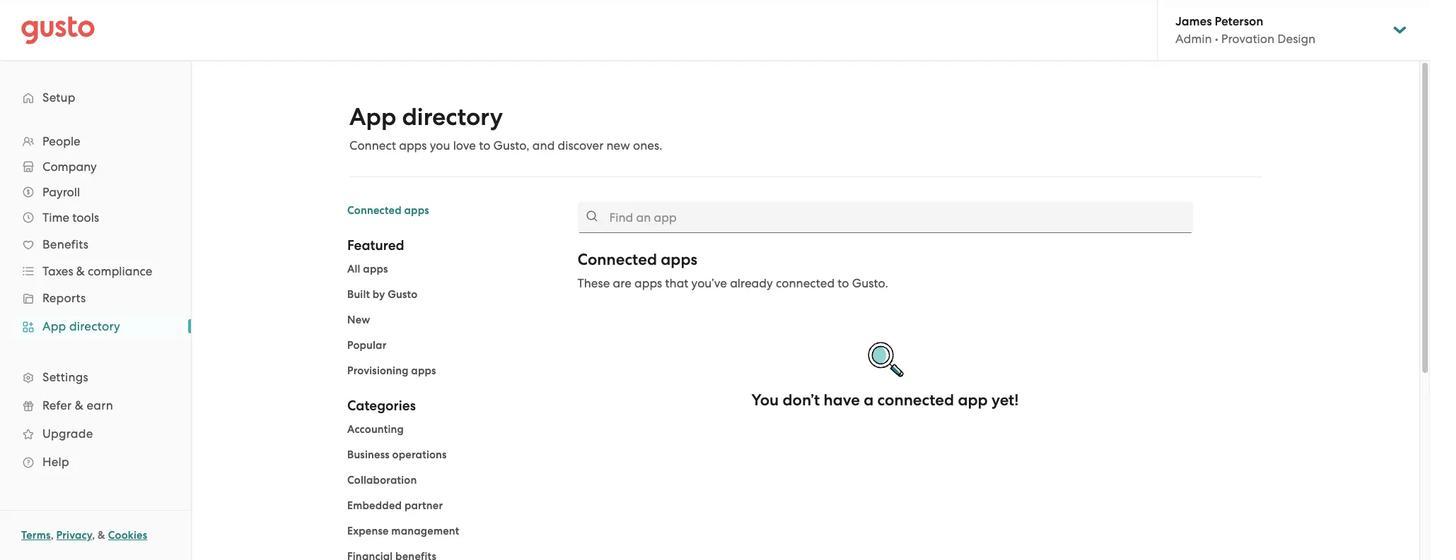 Task type: vqa. For each thing, say whether or not it's contained in the screenshot.
Inc
no



Task type: locate. For each thing, give the bounding box(es) containing it.
apps right provisioning
[[411, 365, 436, 378]]

0 horizontal spatial connected
[[776, 277, 835, 291]]

0 horizontal spatial directory
[[69, 320, 120, 334]]

& inside refer & earn link
[[75, 399, 84, 413]]

app inside the gusto navigation "element"
[[42, 320, 66, 334]]

app up connect
[[349, 103, 396, 132]]

connected
[[347, 204, 402, 217], [578, 250, 657, 269]]

and
[[532, 139, 555, 153]]

connected inside the connected apps these are apps that you've already connected to gusto.
[[578, 250, 657, 269]]

yet!
[[992, 391, 1019, 410]]

app
[[958, 391, 988, 410]]

reports
[[42, 291, 86, 306]]

all apps link
[[347, 263, 388, 276]]

0 vertical spatial to
[[479, 139, 490, 153]]

all
[[347, 263, 360, 276]]

apps left you
[[399, 139, 427, 153]]

terms
[[21, 530, 51, 542]]

directory down reports link
[[69, 320, 120, 334]]

connected inside the connected apps these are apps that you've already connected to gusto.
[[776, 277, 835, 291]]

0 vertical spatial connected
[[347, 204, 402, 217]]

1 horizontal spatial connected
[[578, 250, 657, 269]]

1 horizontal spatial connected
[[877, 391, 954, 410]]

0 vertical spatial &
[[76, 265, 85, 279]]

& for compliance
[[76, 265, 85, 279]]

connected up are
[[578, 250, 657, 269]]

to left the gusto.
[[838, 277, 849, 291]]

are
[[613, 277, 631, 291]]

embedded partner link
[[347, 500, 443, 513]]

apps for provisioning apps
[[411, 365, 436, 378]]

connect
[[349, 139, 396, 153]]

time tools
[[42, 211, 99, 225]]

expense management link
[[347, 526, 459, 538]]

collaboration link
[[347, 475, 417, 487]]

1 vertical spatial to
[[838, 277, 849, 291]]

& left earn
[[75, 399, 84, 413]]

upgrade link
[[14, 422, 177, 447]]

gusto
[[388, 289, 418, 301]]

1 horizontal spatial ,
[[92, 530, 95, 542]]

to inside the connected apps these are apps that you've already connected to gusto.
[[838, 277, 849, 291]]

apps right all
[[363, 263, 388, 276]]

business
[[347, 449, 390, 462]]

you
[[430, 139, 450, 153]]

0 vertical spatial directory
[[402, 103, 503, 132]]

directory up love
[[402, 103, 503, 132]]

collaboration
[[347, 475, 417, 487]]

new link
[[347, 314, 370, 327]]

love
[[453, 139, 476, 153]]

company button
[[14, 154, 177, 180]]

gusto navigation element
[[0, 61, 191, 499]]

apps up "featured"
[[404, 204, 429, 217]]

& right taxes
[[76, 265, 85, 279]]

app inside app directory connect apps you love to gusto, and discover new ones.
[[349, 103, 396, 132]]

&
[[76, 265, 85, 279], [75, 399, 84, 413], [98, 530, 105, 542]]

& inside taxes & compliance dropdown button
[[76, 265, 85, 279]]

peterson
[[1215, 14, 1263, 29]]

0 horizontal spatial ,
[[51, 530, 54, 542]]

1 vertical spatial directory
[[69, 320, 120, 334]]

to right love
[[479, 139, 490, 153]]

app directory
[[42, 320, 120, 334]]

james peterson admin • provation design
[[1176, 14, 1316, 46]]

provation
[[1221, 32, 1275, 46]]

list
[[0, 129, 191, 477], [347, 261, 556, 380], [347, 422, 556, 561]]

0 vertical spatial connected
[[776, 277, 835, 291]]

settings
[[42, 371, 88, 385]]

1 vertical spatial connected
[[877, 391, 954, 410]]

2 vertical spatial &
[[98, 530, 105, 542]]

& for earn
[[75, 399, 84, 413]]

a
[[864, 391, 874, 410]]

directory
[[402, 103, 503, 132], [69, 320, 120, 334]]

directory inside app directory link
[[69, 320, 120, 334]]

list containing accounting
[[347, 422, 556, 561]]

0 horizontal spatial app
[[42, 320, 66, 334]]

1 horizontal spatial to
[[838, 277, 849, 291]]

ones.
[[633, 139, 662, 153]]

cookies button
[[108, 528, 147, 545]]

, left privacy
[[51, 530, 54, 542]]

1 horizontal spatial directory
[[402, 103, 503, 132]]

directory for app directory
[[69, 320, 120, 334]]

list containing all apps
[[347, 261, 556, 380]]

refer & earn link
[[14, 393, 177, 419]]

apps for all apps
[[363, 263, 388, 276]]

admin
[[1176, 32, 1212, 46]]

connected
[[776, 277, 835, 291], [877, 391, 954, 410]]

apps
[[399, 139, 427, 153], [404, 204, 429, 217], [661, 250, 697, 269], [363, 263, 388, 276], [634, 277, 662, 291], [411, 365, 436, 378]]

all apps
[[347, 263, 388, 276]]

, left cookies button
[[92, 530, 95, 542]]

upgrade
[[42, 427, 93, 441]]

1 vertical spatial &
[[75, 399, 84, 413]]

1 , from the left
[[51, 530, 54, 542]]

connected right already
[[776, 277, 835, 291]]

1 vertical spatial app
[[42, 320, 66, 334]]

design
[[1278, 32, 1316, 46]]

refer
[[42, 399, 72, 413]]

that
[[665, 277, 688, 291]]

1 horizontal spatial app
[[349, 103, 396, 132]]

expense management
[[347, 526, 459, 538]]

•
[[1215, 32, 1218, 46]]

list containing people
[[0, 129, 191, 477]]

connected right a in the bottom right of the page
[[877, 391, 954, 410]]

apps for connected apps
[[404, 204, 429, 217]]

discover
[[558, 139, 604, 153]]

payroll button
[[14, 180, 177, 205]]

app directory connect apps you love to gusto, and discover new ones.
[[349, 103, 662, 153]]

to
[[479, 139, 490, 153], [838, 277, 849, 291]]

directory inside app directory connect apps you love to gusto, and discover new ones.
[[402, 103, 503, 132]]

0 horizontal spatial connected
[[347, 204, 402, 217]]

company
[[42, 160, 97, 174]]

1 vertical spatial connected
[[578, 250, 657, 269]]

None search field
[[578, 202, 1193, 233]]

0 horizontal spatial to
[[479, 139, 490, 153]]

apps inside app directory connect apps you love to gusto, and discover new ones.
[[399, 139, 427, 153]]

& left cookies button
[[98, 530, 105, 542]]

apps up "that"
[[661, 250, 697, 269]]

0 vertical spatial app
[[349, 103, 396, 132]]

popular
[[347, 339, 387, 352]]

privacy link
[[56, 530, 92, 542]]

categories
[[347, 398, 416, 414]]

connected up "featured"
[[347, 204, 402, 217]]

setup
[[42, 91, 75, 105]]

taxes & compliance
[[42, 265, 152, 279]]

app down reports
[[42, 320, 66, 334]]



Task type: describe. For each thing, give the bounding box(es) containing it.
accounting
[[347, 424, 404, 436]]

home image
[[21, 16, 95, 44]]

business operations link
[[347, 449, 447, 462]]

don't
[[783, 391, 820, 410]]

terms link
[[21, 530, 51, 542]]

embedded
[[347, 500, 402, 513]]

by
[[373, 289, 385, 301]]

built
[[347, 289, 370, 301]]

provisioning apps
[[347, 365, 436, 378]]

you've
[[691, 277, 727, 291]]

gusto,
[[493, 139, 530, 153]]

help link
[[14, 450, 177, 475]]

gusto.
[[852, 277, 888, 291]]

connected for connected apps these are apps that you've already connected to gusto.
[[578, 250, 657, 269]]

setup link
[[14, 85, 177, 110]]

you
[[752, 391, 779, 410]]

people button
[[14, 129, 177, 154]]

time
[[42, 211, 69, 225]]

built by gusto link
[[347, 289, 418, 301]]

these
[[578, 277, 610, 291]]

app for app directory
[[42, 320, 66, 334]]

have
[[824, 391, 860, 410]]

already
[[730, 277, 773, 291]]

new
[[347, 314, 370, 327]]

time tools button
[[14, 205, 177, 231]]

compliance
[[88, 265, 152, 279]]

terms , privacy , & cookies
[[21, 530, 147, 542]]

directory for app directory connect apps you love to gusto, and discover new ones.
[[402, 103, 503, 132]]

tools
[[72, 211, 99, 225]]

provisioning
[[347, 365, 409, 378]]

earn
[[87, 399, 113, 413]]

connected apps
[[347, 204, 429, 217]]

App Search field
[[578, 202, 1193, 233]]

partner
[[404, 500, 443, 513]]

apps for connected apps these are apps that you've already connected to gusto.
[[661, 250, 697, 269]]

taxes
[[42, 265, 73, 279]]

cookies
[[108, 530, 147, 542]]

app for app directory connect apps you love to gusto, and discover new ones.
[[349, 103, 396, 132]]

reports link
[[14, 286, 177, 311]]

settings link
[[14, 365, 177, 390]]

to inside app directory connect apps you love to gusto, and discover new ones.
[[479, 139, 490, 153]]

people
[[42, 134, 80, 149]]

app directory link
[[14, 314, 177, 339]]

accounting link
[[347, 424, 404, 436]]

featured
[[347, 238, 404, 254]]

embedded partner
[[347, 500, 443, 513]]

connected for connected apps
[[347, 204, 402, 217]]

help
[[42, 455, 69, 470]]

built by gusto
[[347, 289, 418, 301]]

privacy
[[56, 530, 92, 542]]

james
[[1176, 14, 1212, 29]]

list for featured
[[347, 261, 556, 380]]

business operations
[[347, 449, 447, 462]]

connected apps these are apps that you've already connected to gusto.
[[578, 250, 888, 291]]

refer & earn
[[42, 399, 113, 413]]

you don't have a connected app yet!
[[752, 391, 1019, 410]]

taxes & compliance button
[[14, 259, 177, 284]]

payroll
[[42, 185, 80, 199]]

operations
[[392, 449, 447, 462]]

benefits link
[[14, 232, 177, 257]]

management
[[391, 526, 459, 538]]

2 , from the left
[[92, 530, 95, 542]]

connected apps link
[[347, 204, 429, 217]]

expense
[[347, 526, 389, 538]]

apps right are
[[634, 277, 662, 291]]

provisioning apps link
[[347, 365, 436, 378]]

new
[[606, 139, 630, 153]]

benefits
[[42, 238, 88, 252]]

popular link
[[347, 339, 387, 352]]

list for categories
[[347, 422, 556, 561]]



